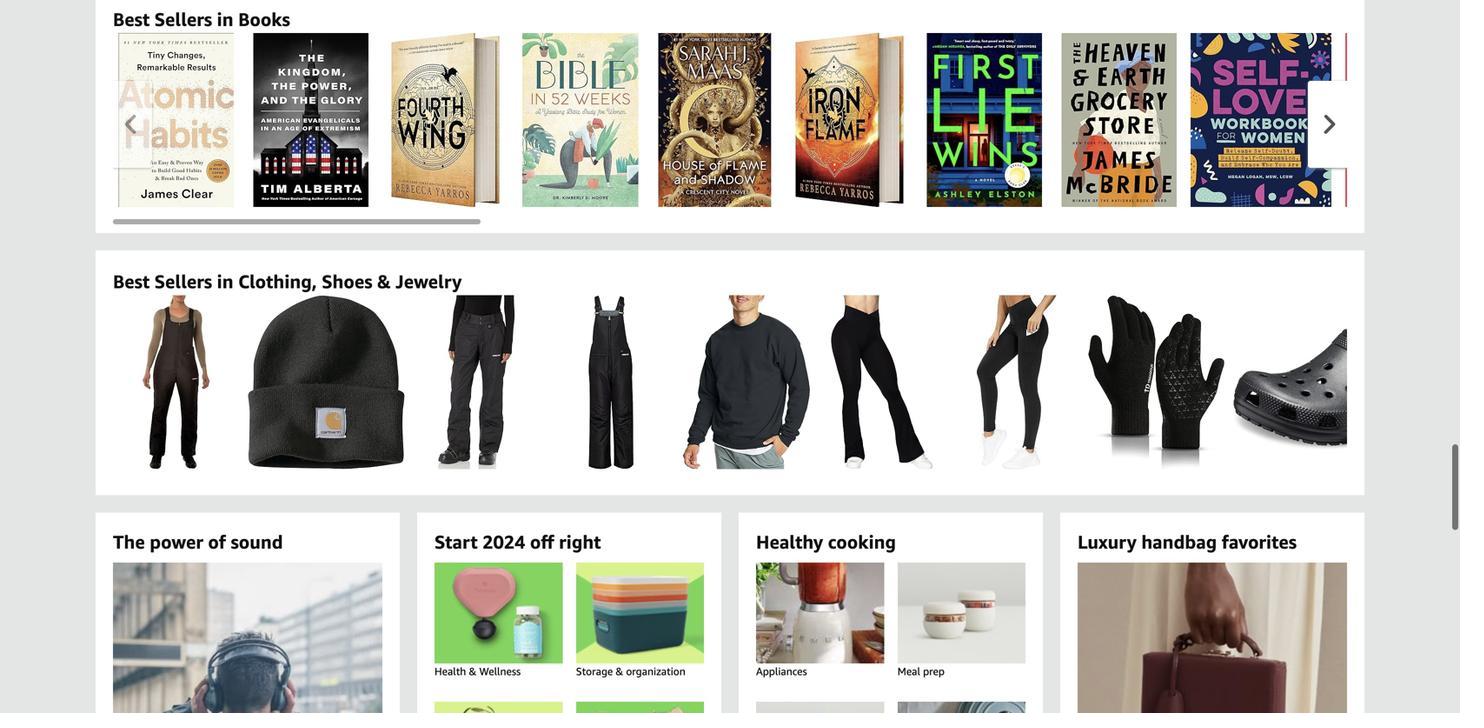 Task type: locate. For each thing, give the bounding box(es) containing it.
best
[[113, 8, 150, 30], [113, 271, 150, 292]]

best sellers in books
[[113, 8, 290, 30]]

appliances
[[757, 665, 808, 677]]

meal
[[898, 665, 921, 677]]

1 best from the top
[[113, 8, 150, 30]]

0 vertical spatial list
[[113, 33, 1461, 207]]

appliances link
[[740, 563, 901, 695]]

&
[[377, 271, 391, 292], [469, 665, 477, 677], [616, 665, 624, 677]]

1 sellers from the top
[[155, 8, 212, 30]]

the heaven & earth grocery store: a novel image
[[1062, 33, 1177, 207]]

crocs unisex-adult classic clogs image
[[1234, 315, 1461, 450]]

in
[[217, 8, 234, 30], [217, 271, 234, 292]]

& right health
[[469, 665, 477, 677]]

1 list from the top
[[113, 33, 1461, 207]]

health & wellness
[[435, 665, 521, 677]]

1 vertical spatial sellers
[[155, 271, 212, 292]]

best sellers in clothing, shoes & jewelry
[[113, 271, 462, 292]]

first lie wins: reese's book club pick (a novel) image
[[927, 33, 1042, 207]]

sound
[[231, 531, 283, 553]]

in left "books"
[[217, 8, 234, 30]]

storage & organization image
[[560, 563, 721, 663]]

1 vertical spatial best
[[113, 271, 150, 292]]

& right shoes
[[377, 271, 391, 292]]

luxury handbag favorites
[[1078, 531, 1298, 553]]

0 vertical spatial sellers
[[155, 8, 212, 30]]

1 horizontal spatial &
[[469, 665, 477, 677]]

storage & organization link
[[560, 563, 721, 695]]

1 vertical spatial list
[[113, 295, 1461, 469]]

handbag
[[1142, 531, 1218, 553]]

0 horizontal spatial &
[[377, 271, 391, 292]]

2 horizontal spatial &
[[616, 665, 624, 677]]

start 2024 off right
[[435, 531, 601, 553]]

books
[[238, 8, 290, 30]]

in for clothing,
[[217, 271, 234, 292]]

in left clothing,
[[217, 271, 234, 292]]

cooking
[[828, 531, 897, 553]]

1 vertical spatial in
[[217, 271, 234, 292]]

the power of sound image
[[83, 563, 412, 713]]

carousel next slide image
[[1325, 115, 1336, 134]]

2 sellers from the top
[[155, 271, 212, 292]]

meal prep
[[898, 665, 945, 677]]

0 vertical spatial in
[[217, 8, 234, 30]]

favorites
[[1222, 531, 1298, 553]]

the kingdom, the power, and the glory: american evangelicals in an age of extremism image
[[253, 33, 368, 207]]

storage & organization
[[576, 665, 686, 677]]

right
[[559, 531, 601, 553]]

iron flame (the empyrean, 2) image
[[796, 33, 904, 207]]

shoes
[[322, 271, 373, 292]]

2 best from the top
[[113, 271, 150, 292]]

start
[[435, 531, 478, 553]]

best for best sellers in books
[[113, 8, 150, 30]]

2 in from the top
[[217, 271, 234, 292]]

list
[[113, 33, 1461, 207], [113, 295, 1461, 469]]

1 in from the top
[[217, 8, 234, 30]]

luxury
[[1078, 531, 1137, 553]]

sellers
[[155, 8, 212, 30], [155, 271, 212, 292]]

healthy
[[757, 531, 824, 553]]

power
[[150, 531, 203, 553]]

0 vertical spatial best
[[113, 8, 150, 30]]

organization
[[626, 665, 686, 677]]

appliances image
[[740, 563, 901, 663]]

& inside "link"
[[616, 665, 624, 677]]

& right storage
[[616, 665, 624, 677]]



Task type: describe. For each thing, give the bounding box(es) containing it.
arctix kids insulated snow bib overalls image
[[589, 295, 634, 469]]

prep
[[924, 665, 945, 677]]

carhartt men's knit cuffed beanie image
[[248, 295, 405, 469]]

sunzel flare leggings, crossover yoga pants with tummy control, high-waisted and wide leg image
[[831, 295, 933, 469]]

the bible in 52 weeks: a yearlong bible study for women image
[[522, 33, 639, 207]]

the
[[113, 531, 145, 553]]

2 list from the top
[[113, 295, 1461, 469]]

health
[[435, 665, 466, 677]]

off
[[530, 531, 555, 553]]

luxury handbag favorites image
[[1048, 563, 1378, 713]]

healthy cooking
[[757, 531, 897, 553]]

& for health
[[469, 665, 477, 677]]

the gym people thick high waist yoga pants with pockets, tummy control workout running yoga leggings for women image
[[977, 295, 1057, 469]]

carousel previous slide image
[[125, 115, 136, 134]]

glassware image
[[757, 702, 885, 713]]

jewelry
[[396, 271, 462, 292]]

fourth wing (the empyrean, 1) image
[[392, 33, 500, 207]]

of
[[208, 531, 226, 553]]

health & wellness link
[[418, 563, 580, 695]]

arctix womens insulated snow pants image
[[438, 295, 515, 469]]

& for storage
[[616, 665, 624, 677]]

arctix women's essential insulated bib overalls image
[[142, 295, 210, 469]]

meal prep image
[[881, 563, 1043, 663]]

a court of thorns and roses (a court of thorns and roses, 1) image
[[1346, 33, 1461, 207]]

home updates image
[[435, 702, 563, 713]]

sellers for books
[[155, 8, 212, 30]]

self-love workbook for women: release self-doubt, build self-compassion, and embrace who you are (self-love workbook and... image
[[1191, 33, 1332, 207]]

in for books
[[217, 8, 234, 30]]

wellness
[[480, 665, 521, 677]]

health & wellness image
[[418, 563, 580, 663]]

2024
[[483, 531, 526, 553]]

sellers for clothing,
[[155, 271, 212, 292]]

meal prep link
[[881, 563, 1043, 695]]

atomic habits: an easy & proven way to build good habits & break bad ones image
[[118, 33, 234, 207]]

clothing,
[[238, 271, 317, 292]]

trendoux winter gloves for men women - upgraded touch screen cold weather thermal warm knit glove for running driving hiking image
[[1089, 295, 1225, 469]]

the power of sound
[[113, 531, 283, 553]]

hanes men's ecosmart fleece sweatshirt, cotton-blend pullover, crewneck sweatshirt for men, 1 or 2 pack available image
[[683, 295, 810, 469]]

activewear image
[[576, 702, 704, 713]]

best for best sellers in clothing, shoes & jewelry
[[113, 271, 150, 292]]

cookware image
[[898, 702, 1026, 713]]

storage
[[576, 665, 613, 677]]

house of flame and shadow (crescent city, 3) image
[[659, 33, 772, 207]]



Task type: vqa. For each thing, say whether or not it's contained in the screenshot.
Luxury
yes



